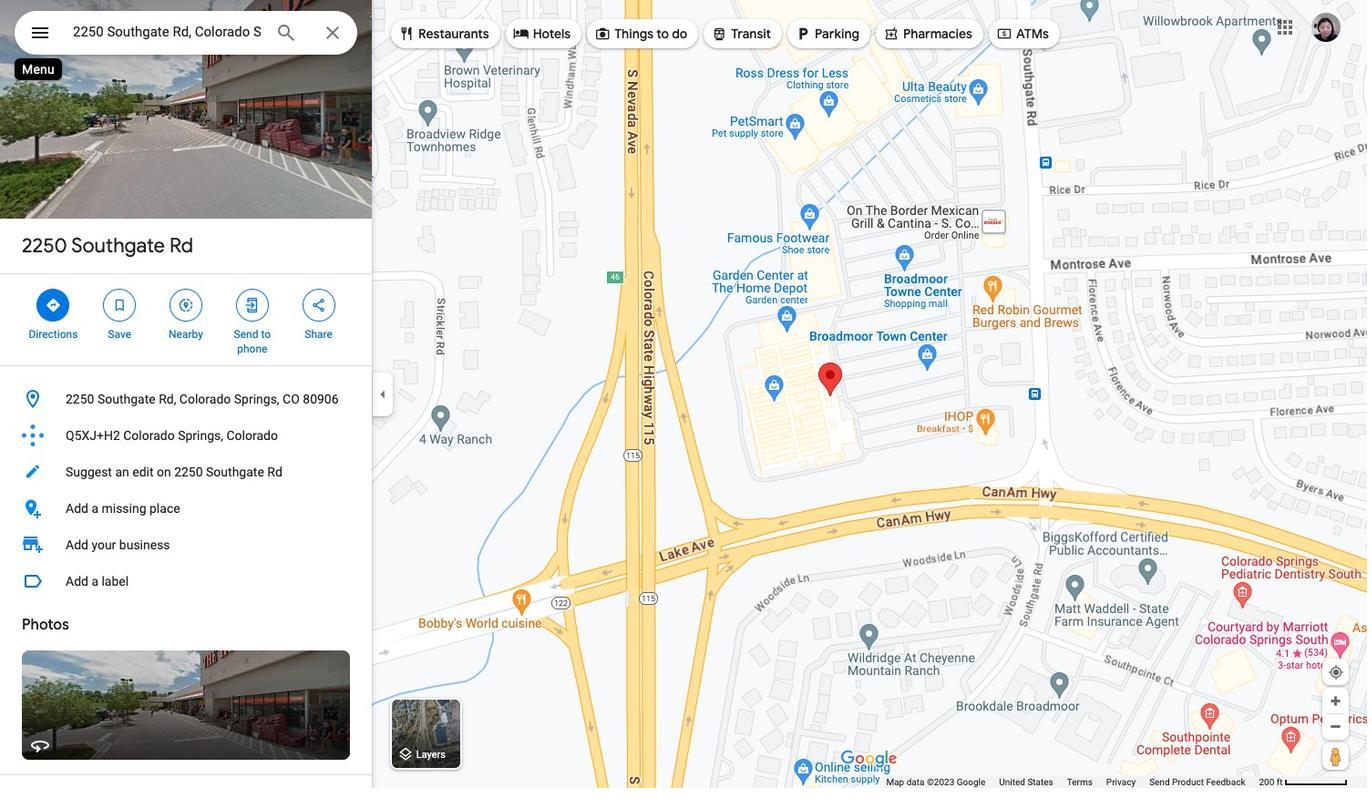 Task type: vqa. For each thing, say whether or not it's contained in the screenshot.
'TARTAR SAUCE, MENTIONED IN 32 REVIEWS' option
no



Task type: describe. For each thing, give the bounding box(es) containing it.
pharmacies
[[904, 26, 973, 42]]

on
[[157, 465, 171, 480]]

add for add a missing place
[[66, 502, 88, 516]]

privacy button
[[1107, 777, 1136, 789]]

to inside send to phone
[[261, 328, 271, 341]]

footer inside google maps element
[[887, 777, 1260, 789]]

show your location image
[[1329, 665, 1345, 681]]

2250 southgate rd main content
[[0, 0, 372, 789]]

2250 for 2250 southgate rd, colorado springs, co 80906
[[66, 392, 94, 407]]

restaurants
[[419, 26, 489, 42]]


[[244, 295, 261, 316]]

q5xj+h2 colorado springs, colorado button
[[0, 418, 372, 454]]

zoom in image
[[1330, 695, 1343, 709]]

hotels
[[533, 26, 571, 42]]

layers
[[417, 750, 446, 762]]

terms button
[[1068, 777, 1093, 789]]

phone
[[237, 343, 268, 356]]

a for missing
[[92, 502, 99, 516]]

©2023
[[927, 778, 955, 788]]

 parking
[[795, 24, 860, 44]]

collapse side panel image
[[373, 384, 393, 404]]

 pharmacies
[[884, 24, 973, 44]]

nearby
[[169, 328, 203, 341]]

send product feedback button
[[1150, 777, 1246, 789]]


[[178, 295, 194, 316]]

2 vertical spatial southgate
[[206, 465, 264, 480]]


[[513, 24, 530, 44]]

200
[[1260, 778, 1275, 788]]

united states
[[1000, 778, 1054, 788]]

80906
[[303, 392, 339, 407]]

southgate for rd
[[71, 233, 165, 259]]


[[45, 295, 61, 316]]

 hotels
[[513, 24, 571, 44]]

photos
[[22, 616, 69, 635]]

place
[[150, 502, 180, 516]]

things
[[615, 26, 654, 42]]

label
[[102, 575, 129, 589]]

share
[[305, 328, 333, 341]]

add a missing place button
[[0, 491, 372, 527]]

2250 Southgate Rd, Colorado Springs, CO 80906 field
[[15, 11, 357, 55]]

your
[[92, 538, 116, 553]]

 atms
[[997, 24, 1050, 44]]


[[795, 24, 812, 44]]

map
[[887, 778, 905, 788]]

send for send to phone
[[234, 328, 258, 341]]

 restaurants
[[399, 24, 489, 44]]

2250 southgate rd, colorado springs, co 80906
[[66, 392, 339, 407]]

do
[[672, 26, 688, 42]]

product
[[1173, 778, 1205, 788]]

transit
[[732, 26, 772, 42]]

suggest an edit on 2250 southgate rd
[[66, 465, 283, 480]]

 transit
[[712, 24, 772, 44]]


[[884, 24, 900, 44]]

rd inside button
[[267, 465, 283, 480]]

southgate for rd,
[[97, 392, 156, 407]]

data
[[907, 778, 925, 788]]

 button
[[15, 11, 66, 58]]



Task type: locate. For each thing, give the bounding box(es) containing it.
200 ft
[[1260, 778, 1284, 788]]

to inside  things to do
[[657, 26, 669, 42]]

southgate
[[71, 233, 165, 259], [97, 392, 156, 407], [206, 465, 264, 480]]

1 vertical spatial springs,
[[178, 429, 223, 443]]

add a missing place
[[66, 502, 180, 516]]

0 horizontal spatial send
[[234, 328, 258, 341]]

rd,
[[159, 392, 176, 407]]

springs,
[[234, 392, 280, 407], [178, 429, 223, 443]]


[[399, 24, 415, 44]]

united states button
[[1000, 777, 1054, 789]]

to left "do"
[[657, 26, 669, 42]]

2250 right the on
[[174, 465, 203, 480]]

google account: michele murakami  
(michele.murakami@adept.ai) image
[[1312, 12, 1341, 42]]

colorado down 2250 southgate rd, colorado springs, co 80906
[[227, 429, 278, 443]]

 things to do
[[595, 24, 688, 44]]

send left product
[[1150, 778, 1171, 788]]

send up phone
[[234, 328, 258, 341]]

add
[[66, 502, 88, 516], [66, 538, 88, 553], [66, 575, 88, 589]]

1 horizontal spatial to
[[657, 26, 669, 42]]


[[111, 295, 128, 316]]

add down suggest
[[66, 502, 88, 516]]

0 vertical spatial a
[[92, 502, 99, 516]]

atms
[[1017, 26, 1050, 42]]

a inside button
[[92, 575, 99, 589]]

1 horizontal spatial rd
[[267, 465, 283, 480]]

colorado right rd,
[[180, 392, 231, 407]]

2 vertical spatial 2250
[[174, 465, 203, 480]]

a left label
[[92, 575, 99, 589]]

2 a from the top
[[92, 575, 99, 589]]

3 add from the top
[[66, 575, 88, 589]]

q5xj+h2
[[66, 429, 120, 443]]

1 vertical spatial southgate
[[97, 392, 156, 407]]

2 add from the top
[[66, 538, 88, 553]]

suggest
[[66, 465, 112, 480]]

southgate up  at the left of page
[[71, 233, 165, 259]]

none field inside the 2250 southgate rd, colorado springs, co 80906 field
[[73, 21, 261, 43]]

united
[[1000, 778, 1026, 788]]

1 vertical spatial to
[[261, 328, 271, 341]]

footer containing map data ©2023 google
[[887, 777, 1260, 789]]

colorado
[[180, 392, 231, 407], [123, 429, 175, 443], [227, 429, 278, 443]]

1 vertical spatial a
[[92, 575, 99, 589]]


[[595, 24, 611, 44]]

q5xj+h2 colorado springs, colorado
[[66, 429, 278, 443]]

0 horizontal spatial springs,
[[178, 429, 223, 443]]

add for add your business
[[66, 538, 88, 553]]

1 add from the top
[[66, 502, 88, 516]]

privacy
[[1107, 778, 1136, 788]]

2 vertical spatial add
[[66, 575, 88, 589]]

2250 southgate rd
[[22, 233, 193, 259]]

send for send product feedback
[[1150, 778, 1171, 788]]

missing
[[102, 502, 146, 516]]

states
[[1028, 778, 1054, 788]]

add your business
[[66, 538, 170, 553]]

2250
[[22, 233, 67, 259], [66, 392, 94, 407], [174, 465, 203, 480]]

google
[[957, 778, 986, 788]]

2250 southgate rd, colorado springs, co 80906 button
[[0, 381, 372, 418]]

a left the missing at the left bottom of page
[[92, 502, 99, 516]]

0 vertical spatial send
[[234, 328, 258, 341]]

add a label
[[66, 575, 129, 589]]

2250 up 
[[22, 233, 67, 259]]

0 vertical spatial southgate
[[71, 233, 165, 259]]

add a label button
[[0, 564, 372, 600]]

colorado for rd,
[[180, 392, 231, 407]]

add for add a label
[[66, 575, 88, 589]]

2250 for 2250 southgate rd
[[22, 233, 67, 259]]

southgate up add a missing place button
[[206, 465, 264, 480]]


[[29, 20, 51, 46]]

1 horizontal spatial send
[[1150, 778, 1171, 788]]

co
[[283, 392, 300, 407]]

edit
[[132, 465, 154, 480]]

add left your
[[66, 538, 88, 553]]

0 vertical spatial springs,
[[234, 392, 280, 407]]

a for label
[[92, 575, 99, 589]]

show street view coverage image
[[1323, 743, 1350, 771]]


[[311, 295, 327, 316]]

springs, left co at the left
[[234, 392, 280, 407]]

save
[[108, 328, 131, 341]]

1 vertical spatial add
[[66, 538, 88, 553]]

0 horizontal spatial to
[[261, 328, 271, 341]]

0 vertical spatial rd
[[170, 233, 193, 259]]

zoom out image
[[1330, 720, 1343, 734]]

1 vertical spatial rd
[[267, 465, 283, 480]]

1 vertical spatial send
[[1150, 778, 1171, 788]]

send inside 'button'
[[1150, 778, 1171, 788]]

add left label
[[66, 575, 88, 589]]

terms
[[1068, 778, 1093, 788]]

colorado up edit
[[123, 429, 175, 443]]

add inside button
[[66, 502, 88, 516]]

0 vertical spatial 2250
[[22, 233, 67, 259]]

footer
[[887, 777, 1260, 789]]

add inside button
[[66, 575, 88, 589]]

1 vertical spatial 2250
[[66, 392, 94, 407]]

directions
[[29, 328, 78, 341]]

ft
[[1277, 778, 1284, 788]]

google maps element
[[0, 0, 1368, 789]]

200 ft button
[[1260, 778, 1349, 788]]

actions for 2250 southgate rd region
[[0, 274, 372, 366]]

2250 up q5xj+h2
[[66, 392, 94, 407]]

colorado for springs,
[[227, 429, 278, 443]]

an
[[115, 465, 129, 480]]

southgate left rd,
[[97, 392, 156, 407]]


[[997, 24, 1013, 44]]

springs, down 2250 southgate rd, colorado springs, co 80906
[[178, 429, 223, 443]]

business
[[119, 538, 170, 553]]

send inside send to phone
[[234, 328, 258, 341]]

 search field
[[15, 11, 357, 58]]

to
[[657, 26, 669, 42], [261, 328, 271, 341]]

add your business link
[[0, 527, 372, 564]]

map data ©2023 google
[[887, 778, 986, 788]]

1 horizontal spatial springs,
[[234, 392, 280, 407]]

feedback
[[1207, 778, 1246, 788]]

rd
[[170, 233, 193, 259], [267, 465, 283, 480]]

to up phone
[[261, 328, 271, 341]]

None field
[[73, 21, 261, 43]]

send
[[234, 328, 258, 341], [1150, 778, 1171, 788]]

send to phone
[[234, 328, 271, 356]]

parking
[[815, 26, 860, 42]]

0 vertical spatial add
[[66, 502, 88, 516]]

suggest an edit on 2250 southgate rd button
[[0, 454, 372, 491]]

a
[[92, 502, 99, 516], [92, 575, 99, 589]]

0 vertical spatial to
[[657, 26, 669, 42]]

1 a from the top
[[92, 502, 99, 516]]

send product feedback
[[1150, 778, 1246, 788]]

a inside button
[[92, 502, 99, 516]]


[[712, 24, 728, 44]]

0 horizontal spatial rd
[[170, 233, 193, 259]]



